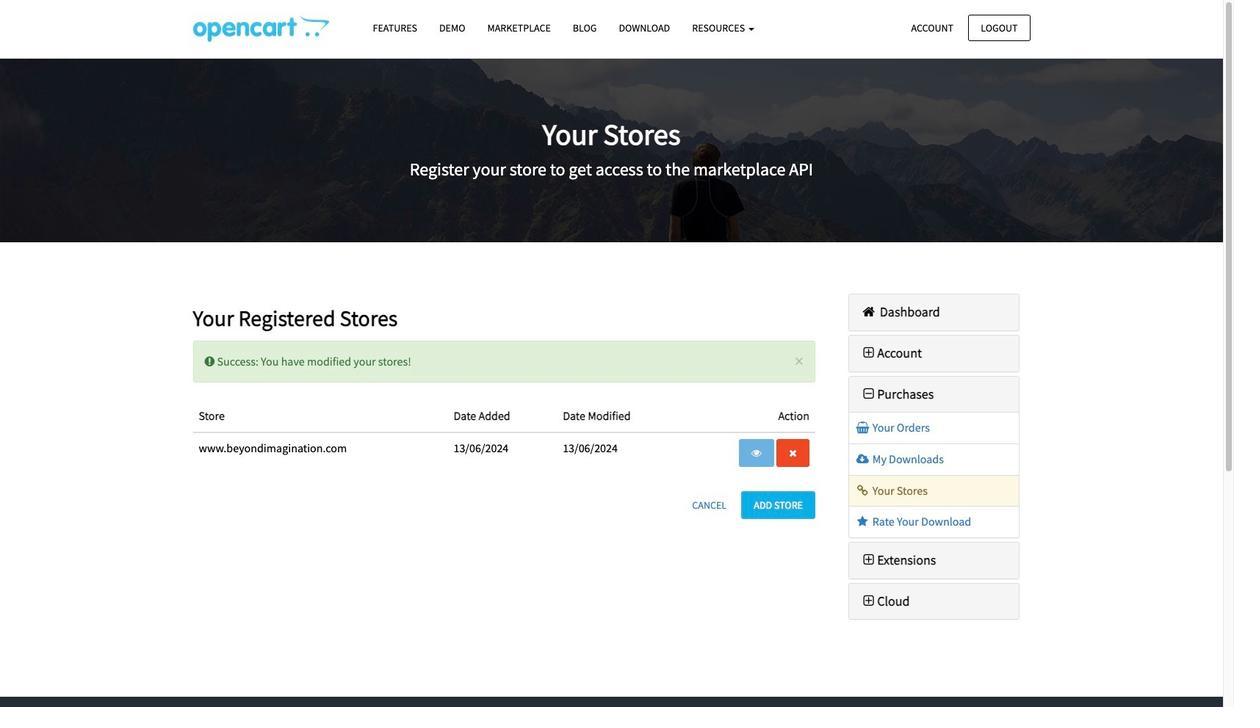 Task type: describe. For each thing, give the bounding box(es) containing it.
star image
[[855, 516, 871, 528]]

opencart - stores image
[[193, 15, 329, 42]]

1 plus square o image from the top
[[861, 347, 878, 360]]

plus square o image
[[861, 595, 878, 608]]

shopping basket image
[[855, 422, 871, 434]]

eye image
[[752, 448, 762, 458]]

cloud download image
[[855, 453, 871, 465]]



Task type: vqa. For each thing, say whether or not it's contained in the screenshot.
1st plus square o icon from the top of the page
yes



Task type: locate. For each thing, give the bounding box(es) containing it.
home image
[[861, 306, 878, 319]]

2 plus square o image from the top
[[861, 554, 878, 567]]

0 vertical spatial plus square o image
[[861, 347, 878, 360]]

exclamation circle image
[[205, 355, 215, 367]]

minus square o image
[[861, 388, 878, 401]]

link image
[[855, 485, 871, 496]]

plus square o image
[[861, 347, 878, 360], [861, 554, 878, 567]]

plus square o image down home "icon"
[[861, 347, 878, 360]]

1 vertical spatial plus square o image
[[861, 554, 878, 567]]

plus square o image down the star image
[[861, 554, 878, 567]]

times image
[[789, 448, 797, 458]]



